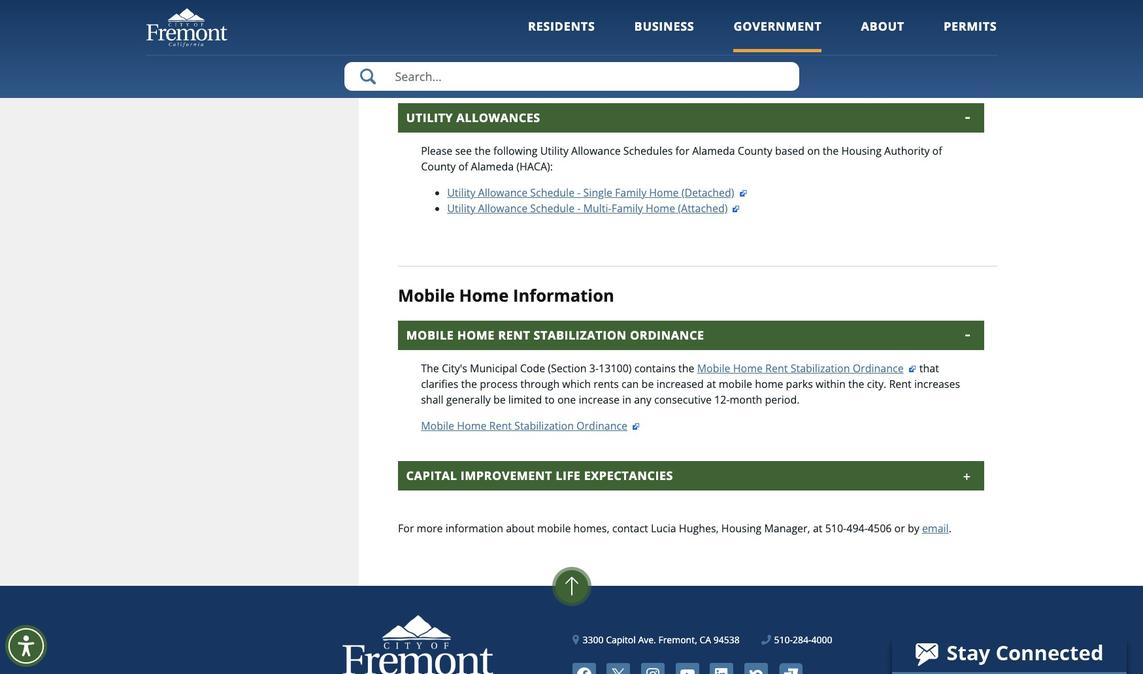 Task type: locate. For each thing, give the bounding box(es) containing it.
mobile
[[398, 284, 455, 307], [406, 327, 454, 343], [698, 361, 731, 376], [421, 419, 455, 433]]

1 vertical spatial within
[[816, 377, 846, 392]]

reports
[[549, 0, 585, 12]]

0 vertical spatial family
[[615, 186, 647, 200]]

regulatory down the specified
[[529, 29, 579, 44]]

be up the any
[[642, 377, 654, 392]]

which
[[563, 377, 591, 392]]

following
[[494, 144, 538, 158]]

0 horizontal spatial ordinance
[[577, 419, 628, 433]]

family right single
[[615, 186, 647, 200]]

can up the any
[[622, 377, 639, 392]]

family down single
[[612, 201, 643, 216]]

be left the obtained at the top of the page
[[555, 61, 567, 75]]

footer li icon image
[[710, 664, 734, 675]]

3300 capitol ave. fremont, ca 94538 link
[[573, 633, 740, 647]]

2 schedule from the top
[[531, 201, 575, 216]]

1 horizontal spatial city
[[680, 29, 699, 44]]

1 horizontal spatial at
[[813, 522, 823, 536]]

email
[[801, 61, 828, 75], [923, 522, 949, 536]]

the right see
[[475, 144, 491, 158]]

business link
[[635, 18, 695, 52]]

12-
[[715, 393, 730, 407]]

0 vertical spatial on
[[572, 45, 584, 59]]

ca
[[700, 634, 712, 647]]

0 vertical spatial mobile home rent stabilization ordinance link
[[698, 361, 917, 376]]

0 horizontal spatial mobile
[[538, 522, 571, 536]]

0 horizontal spatial email link
[[801, 61, 828, 75]]

contains
[[635, 361, 676, 376]]

their down the specified
[[503, 29, 526, 44]]

0 horizontal spatial spreadsheet
[[471, 61, 532, 75]]

1 vertical spatial email link
[[923, 522, 949, 536]]

0 vertical spatial can
[[535, 61, 552, 75]]

alameda
[[693, 144, 735, 158], [471, 160, 514, 174]]

multi-
[[584, 201, 612, 216]]

email link right the or
[[923, 522, 949, 536]]

0 horizontal spatial their
[[503, 29, 526, 44]]

excel up the submit
[[788, 29, 812, 44]]

with
[[480, 29, 501, 44], [638, 29, 659, 44], [879, 29, 899, 44]]

1 - from the top
[[578, 186, 581, 200]]

county down please
[[421, 160, 456, 174]]

their up contacting
[[640, 45, 663, 59]]

0 vertical spatial city
[[619, 0, 637, 12]]

be down process
[[494, 393, 506, 407]]

0 vertical spatial email
[[801, 61, 828, 75]]

year
[[466, 14, 487, 28]]

manager,
[[765, 522, 811, 536]]

about link
[[862, 18, 905, 52]]

1 vertical spatial ordinance
[[853, 361, 904, 376]]

information inside the submission of annual reports to the city are due within a certain number of days after the close of each calendar year as specified by each property's loan and regulatory agreement.  borrowers shall demonstrate compliance with their regulatory agreement with the city by completing an excel spreadsheet with the necessary current information on all units in their applicable property and submit it to the housing division. this excel spreadsheet can be obtained by contacting the housing division by
[[511, 45, 569, 59]]

on
[[572, 45, 584, 59], [808, 144, 820, 158]]

rents
[[594, 377, 619, 392]]

0 vertical spatial their
[[503, 29, 526, 44]]

any
[[634, 393, 652, 407]]

1 vertical spatial be
[[642, 377, 654, 392]]

0 vertical spatial and
[[666, 14, 685, 28]]

email down 'it'
[[801, 61, 828, 75]]

ordinance up city.
[[853, 361, 904, 376]]

information right more
[[446, 522, 504, 536]]

1 horizontal spatial regulatory
[[688, 14, 738, 28]]

increased
[[657, 377, 704, 392]]

county left based
[[738, 144, 773, 158]]

footer nd icon image
[[745, 664, 768, 675]]

schedule
[[531, 186, 575, 200], [531, 201, 575, 216]]

0 vertical spatial email link
[[801, 61, 828, 75]]

each up the demonstrate
[[922, 0, 945, 12]]

with down loan
[[638, 29, 659, 44]]

1 vertical spatial their
[[640, 45, 663, 59]]

by right the or
[[908, 522, 920, 536]]

capital
[[406, 468, 457, 484]]

email link for for more information about mobile homes, contact lucia hughes, housing manager, at 510-494-4506 or by email .
[[923, 522, 949, 536]]

increase
[[579, 393, 620, 407]]

family
[[615, 186, 647, 200], [612, 201, 643, 216]]

due
[[659, 0, 677, 12]]

division.
[[904, 45, 945, 59]]

1 vertical spatial allowance
[[478, 186, 528, 200]]

1 vertical spatial and
[[763, 45, 781, 59]]

each down 'reports'
[[564, 14, 587, 28]]

or
[[895, 522, 906, 536]]

mobile home rent stabilization ordinance up (section
[[406, 327, 705, 343]]

1 horizontal spatial shall
[[853, 14, 876, 28]]

0 vertical spatial shall
[[853, 14, 876, 28]]

rent down limited
[[490, 419, 512, 433]]

on inside the submission of annual reports to the city are due within a certain number of days after the close of each calendar year as specified by each property's loan and regulatory agreement.  borrowers shall demonstrate compliance with their regulatory agreement with the city by completing an excel spreadsheet with the necessary current information on all units in their applicable property and submit it to the housing division. this excel spreadsheet can be obtained by contacting the housing division by
[[572, 45, 584, 59]]

rent inside that clarifies the process through which rents can be increased at mobile home parks within the city. rent increases shall generally be limited to one increase in any consecutive 12-month period.
[[890, 377, 912, 392]]

about
[[862, 18, 905, 34]]

1 vertical spatial on
[[808, 144, 820, 158]]

to right 'reports'
[[588, 0, 598, 12]]

1 horizontal spatial can
[[622, 377, 639, 392]]

. down borrowers
[[828, 61, 830, 75]]

excel
[[788, 29, 812, 44], [444, 61, 469, 75]]

. right the or
[[949, 522, 952, 536]]

1 horizontal spatial excel
[[788, 29, 812, 44]]

at up 12- at the bottom right of the page
[[707, 377, 716, 392]]

2 vertical spatial be
[[494, 393, 506, 407]]

email link down 'it'
[[801, 61, 828, 75]]

stay connected image
[[893, 636, 1126, 673]]

0 horizontal spatial each
[[564, 14, 587, 28]]

contact
[[613, 522, 649, 536]]

rent up "home"
[[766, 361, 788, 376]]

within
[[680, 0, 710, 12], [816, 377, 846, 392]]

can down residents link
[[535, 61, 552, 75]]

with up current
[[480, 29, 501, 44]]

of
[[500, 0, 510, 12], [800, 0, 809, 12], [909, 0, 919, 12], [933, 144, 943, 158], [459, 160, 468, 174]]

improvement
[[461, 468, 553, 484]]

0 vertical spatial mobile
[[719, 377, 753, 392]]

stabilization
[[534, 327, 627, 343], [791, 361, 850, 376], [515, 419, 574, 433]]

footer my icon image
[[779, 664, 803, 675]]

2 horizontal spatial with
[[879, 29, 899, 44]]

to right 'it'
[[830, 45, 840, 59]]

0 horizontal spatial county
[[421, 160, 456, 174]]

0 vertical spatial -
[[578, 186, 581, 200]]

1 vertical spatial at
[[813, 522, 823, 536]]

shall down clarifies
[[421, 393, 444, 407]]

utility allowance schedule - single family home (detached) link
[[447, 186, 748, 200]]

allowance inside please see the following utility allowance schedules for alameda county based on the housing authority of county of alameda (haca):
[[572, 144, 621, 158]]

alameda down following
[[471, 160, 514, 174]]

information
[[511, 45, 569, 59], [446, 522, 504, 536]]

city's
[[442, 361, 468, 376]]

1 vertical spatial city
[[680, 29, 699, 44]]

0 horizontal spatial to
[[545, 393, 555, 407]]

0 vertical spatial allowance
[[572, 144, 621, 158]]

hughes,
[[679, 522, 719, 536]]

tab list
[[398, 321, 985, 491]]

at
[[707, 377, 716, 392], [813, 522, 823, 536]]

of left days
[[800, 0, 809, 12]]

0 vertical spatial excel
[[788, 29, 812, 44]]

1 the from the top
[[421, 0, 439, 12]]

by up 'applicable' at right
[[701, 29, 713, 44]]

and
[[666, 14, 685, 28], [763, 45, 781, 59]]

3 with from the left
[[879, 29, 899, 44]]

the inside the submission of annual reports to the city are due within a certain number of days after the close of each calendar year as specified by each property's loan and regulatory agreement.  borrowers shall demonstrate compliance with their regulatory agreement with the city by completing an excel spreadsheet with the necessary current information on all units in their applicable property and submit it to the housing division. this excel spreadsheet can be obtained by contacting the housing division by
[[421, 0, 439, 12]]

utility allowance schedule - multi-family home (attached) link
[[447, 201, 741, 216]]

0 vertical spatial 510-
[[826, 522, 847, 536]]

ordinance down increase
[[577, 419, 628, 433]]

with down the demonstrate
[[879, 29, 899, 44]]

city left 'are'
[[619, 0, 637, 12]]

utility allowances tab list
[[398, 0, 985, 239]]

1 horizontal spatial each
[[922, 0, 945, 12]]

property's
[[590, 14, 640, 28]]

by
[[550, 14, 561, 28], [701, 29, 713, 44], [616, 61, 628, 75], [787, 61, 798, 75], [908, 522, 920, 536]]

1 vertical spatial the
[[421, 361, 439, 376]]

the right based
[[823, 144, 839, 158]]

1 vertical spatial regulatory
[[529, 29, 579, 44]]

on left all on the top of page
[[572, 45, 584, 59]]

homes,
[[574, 522, 610, 536]]

submit
[[784, 45, 818, 59]]

stabilization down limited
[[515, 419, 574, 433]]

business
[[635, 18, 695, 34]]

by down the submit
[[787, 61, 798, 75]]

footer yt icon image
[[676, 664, 699, 675]]

information down residents
[[511, 45, 569, 59]]

rent
[[498, 327, 531, 343], [766, 361, 788, 376], [890, 377, 912, 392], [490, 419, 512, 433]]

in left the any
[[623, 393, 632, 407]]

be
[[555, 61, 567, 75], [642, 377, 654, 392], [494, 393, 506, 407]]

1 horizontal spatial mobile
[[719, 377, 753, 392]]

0 vertical spatial the
[[421, 0, 439, 12]]

it
[[821, 45, 827, 59]]

regulatory
[[688, 14, 738, 28], [529, 29, 579, 44]]

the up "calendar"
[[421, 0, 439, 12]]

1 vertical spatial schedule
[[531, 201, 575, 216]]

2 horizontal spatial ordinance
[[853, 361, 904, 376]]

housing left authority
[[842, 144, 882, 158]]

mobile home rent stabilization ordinance link down limited
[[421, 419, 641, 433]]

1 horizontal spatial be
[[555, 61, 567, 75]]

capital improvement life expectancies
[[406, 468, 674, 484]]

the up generally
[[461, 377, 477, 392]]

and down due
[[666, 14, 685, 28]]

capitol
[[606, 634, 636, 647]]

rent right city.
[[890, 377, 912, 392]]

schedule left multi-
[[531, 201, 575, 216]]

mobile up 'month'
[[719, 377, 753, 392]]

borrowers
[[799, 14, 850, 28]]

1 horizontal spatial 510-
[[826, 522, 847, 536]]

schedule down (haca):
[[531, 186, 575, 200]]

0 horizontal spatial be
[[494, 393, 506, 407]]

1 horizontal spatial with
[[638, 29, 659, 44]]

0 vertical spatial information
[[511, 45, 569, 59]]

the for the city's municipal code (section 3-13100) contains the mobile home rent stabilization ordinance
[[421, 361, 439, 376]]

month
[[730, 393, 763, 407]]

ordinance up 'the city's municipal code (section 3-13100) contains the mobile home rent stabilization ordinance'
[[630, 327, 705, 343]]

0 horizontal spatial with
[[480, 29, 501, 44]]

2 the from the top
[[421, 361, 439, 376]]

utility inside please see the following utility allowance schedules for alameda county based on the housing authority of county of alameda (haca):
[[541, 144, 569, 158]]

units
[[601, 45, 625, 59]]

1 horizontal spatial on
[[808, 144, 820, 158]]

0 horizontal spatial can
[[535, 61, 552, 75]]

0 vertical spatial to
[[588, 0, 598, 12]]

ordinance
[[630, 327, 705, 343], [853, 361, 904, 376], [577, 419, 628, 433]]

0 vertical spatial schedule
[[531, 186, 575, 200]]

0 horizontal spatial on
[[572, 45, 584, 59]]

mobile home rent stabilization ordinance
[[406, 327, 705, 343], [421, 419, 628, 433]]

1 vertical spatial stabilization
[[791, 361, 850, 376]]

within inside the submission of annual reports to the city are due within a certain number of days after the close of each calendar year as specified by each property's loan and regulatory agreement.  borrowers shall demonstrate compliance with their regulatory agreement with the city by completing an excel spreadsheet with the necessary current information on all units in their applicable property and submit it to the housing division. this excel spreadsheet can be obtained by contacting the housing division by
[[680, 0, 710, 12]]

municipal
[[470, 361, 518, 376]]

housing right hughes,
[[722, 522, 762, 536]]

one
[[558, 393, 576, 407]]

utility allowance schedule - single family home (detached) utility allowance schedule - multi-family home (attached)
[[447, 186, 735, 216]]

1 horizontal spatial ordinance
[[630, 327, 705, 343]]

and down an
[[763, 45, 781, 59]]

0 vertical spatial within
[[680, 0, 710, 12]]

tab list containing mobile home rent stabilization ordinance
[[398, 321, 985, 491]]

2 vertical spatial to
[[545, 393, 555, 407]]

1 vertical spatial can
[[622, 377, 639, 392]]

of right authority
[[933, 144, 943, 158]]

information
[[513, 284, 615, 307]]

spreadsheet down current
[[471, 61, 532, 75]]

510- left "4506"
[[826, 522, 847, 536]]

more
[[417, 522, 443, 536]]

0 horizontal spatial within
[[680, 0, 710, 12]]

1 horizontal spatial county
[[738, 144, 773, 158]]

4506
[[868, 522, 892, 536]]

of up the demonstrate
[[909, 0, 919, 12]]

within left a
[[680, 0, 710, 12]]

1 vertical spatial spreadsheet
[[471, 61, 532, 75]]

stabilization up (section
[[534, 327, 627, 343]]

please
[[421, 144, 453, 158]]

the
[[600, 0, 616, 12], [863, 0, 879, 12], [662, 29, 678, 44], [902, 29, 918, 44], [843, 45, 859, 59], [684, 61, 700, 75], [475, 144, 491, 158], [823, 144, 839, 158], [679, 361, 695, 376], [461, 377, 477, 392], [849, 377, 865, 392]]

0 horizontal spatial email
[[801, 61, 828, 75]]

1 horizontal spatial information
[[511, 45, 569, 59]]

through
[[521, 377, 560, 392]]

city up 'applicable' at right
[[680, 29, 699, 44]]

stabilization up parks
[[791, 361, 850, 376]]

within right parks
[[816, 377, 846, 392]]

the up increased
[[679, 361, 695, 376]]

excel down necessary
[[444, 61, 469, 75]]

94538
[[714, 634, 740, 647]]

government
[[734, 18, 822, 34]]

- left single
[[578, 186, 581, 200]]

at right manager,
[[813, 522, 823, 536]]

at inside that clarifies the process through which rents can be increased at mobile home parks within the city. rent increases shall generally be limited to one increase in any consecutive 12-month period.
[[707, 377, 716, 392]]

1 vertical spatial information
[[446, 522, 504, 536]]

columnusercontrol3 main content
[[359, 0, 998, 586]]

can inside that clarifies the process through which rents can be increased at mobile home parks within the city. rent increases shall generally be limited to one increase in any consecutive 12-month period.
[[622, 377, 639, 392]]

mobile home rent stabilization ordinance link
[[698, 361, 917, 376], [421, 419, 641, 433]]

housing down 'about'
[[861, 45, 901, 59]]

mobile home rent stabilization ordinance link up parks
[[698, 361, 917, 376]]

0 vertical spatial at
[[707, 377, 716, 392]]

shall down the after
[[853, 14, 876, 28]]

in inside the submission of annual reports to the city are due within a certain number of days after the close of each calendar year as specified by each property's loan and regulatory agreement.  borrowers shall demonstrate compliance with their regulatory agreement with the city by completing an excel spreadsheet with the necessary current information on all units in their applicable property and submit it to the housing division. this excel spreadsheet can be obtained by contacting the housing division by
[[628, 45, 637, 59]]

parks
[[786, 377, 813, 392]]

mobile right about
[[538, 522, 571, 536]]

510- up the footer my icon
[[775, 634, 793, 647]]

1 horizontal spatial to
[[588, 0, 598, 12]]

(haca):
[[517, 160, 553, 174]]

on right based
[[808, 144, 820, 158]]

1 horizontal spatial .
[[949, 522, 952, 536]]

1 vertical spatial excel
[[444, 61, 469, 75]]

1 vertical spatial in
[[623, 393, 632, 407]]

an
[[773, 29, 785, 44]]

in right units
[[628, 45, 637, 59]]

mobile home rent stabilization ordinance down limited
[[421, 419, 628, 433]]

alameda right for
[[693, 144, 735, 158]]

home
[[650, 186, 679, 200], [646, 201, 676, 216], [459, 284, 509, 307], [458, 327, 495, 343], [734, 361, 763, 376], [457, 419, 487, 433]]

1 with from the left
[[480, 29, 501, 44]]

county
[[738, 144, 773, 158], [421, 160, 456, 174]]

0 horizontal spatial and
[[666, 14, 685, 28]]

the up clarifies
[[421, 361, 439, 376]]

in
[[628, 45, 637, 59], [623, 393, 632, 407]]

1 vertical spatial -
[[578, 201, 581, 216]]

0 horizontal spatial information
[[446, 522, 504, 536]]

0 vertical spatial ordinance
[[630, 327, 705, 343]]

certain
[[721, 0, 755, 12]]

- left multi-
[[578, 201, 581, 216]]

2 vertical spatial allowance
[[478, 201, 528, 216]]

0 vertical spatial mobile home rent stabilization ordinance
[[406, 327, 705, 343]]

the
[[421, 0, 439, 12], [421, 361, 439, 376]]

0 horizontal spatial at
[[707, 377, 716, 392]]

0 vertical spatial be
[[555, 61, 567, 75]]

2 horizontal spatial be
[[642, 377, 654, 392]]

regulatory down a
[[688, 14, 738, 28]]

spreadsheet down borrowers
[[815, 29, 876, 44]]

email right the or
[[923, 522, 949, 536]]

agreement
[[582, 29, 635, 44]]

this
[[421, 61, 441, 75]]

to left one
[[545, 393, 555, 407]]



Task type: vqa. For each thing, say whether or not it's contained in the screenshot.
. to the left
yes



Task type: describe. For each thing, give the bounding box(es) containing it.
that
[[920, 361, 940, 376]]

residents link
[[528, 18, 595, 52]]

0 vertical spatial regulatory
[[688, 14, 738, 28]]

after
[[837, 0, 860, 12]]

loan
[[642, 14, 664, 28]]

agreement.
[[741, 14, 797, 28]]

within inside that clarifies the process through which rents can be increased at mobile home parks within the city. rent increases shall generally be limited to one increase in any consecutive 12-month period.
[[816, 377, 846, 392]]

obtained
[[570, 61, 613, 75]]

1 schedule from the top
[[531, 186, 575, 200]]

email link for email .
[[801, 61, 828, 75]]

the right the after
[[863, 0, 879, 12]]

3300
[[583, 634, 604, 647]]

email inside utility allowances tab list
[[801, 61, 828, 75]]

by down 'reports'
[[550, 14, 561, 28]]

1 vertical spatial family
[[612, 201, 643, 216]]

of up as
[[500, 0, 510, 12]]

days
[[812, 0, 834, 12]]

(section
[[548, 361, 587, 376]]

2 with from the left
[[638, 29, 659, 44]]

property
[[718, 45, 760, 59]]

284-
[[793, 634, 812, 647]]

can inside the submission of annual reports to the city are due within a certain number of days after the close of each calendar year as specified by each property's loan and regulatory agreement.  borrowers shall demonstrate compliance with their regulatory agreement with the city by completing an excel spreadsheet with the necessary current information on all units in their applicable property and submit it to the housing division. this excel spreadsheet can be obtained by contacting the housing division by
[[535, 61, 552, 75]]

life
[[556, 468, 581, 484]]

footer tw icon image
[[607, 664, 631, 675]]

for more information about mobile homes, contact lucia hughes, housing manager, at 510-494-4506 or by email .
[[398, 522, 952, 536]]

contacting
[[630, 61, 681, 75]]

that clarifies the process through which rents can be increased at mobile home parks within the city. rent increases shall generally be limited to one increase in any consecutive 12-month period.
[[421, 361, 961, 407]]

the right 'it'
[[843, 45, 859, 59]]

the submission of annual reports to the city are due within a certain number of days after the close of each calendar year as specified by each property's loan and regulatory agreement.  borrowers shall demonstrate compliance with their regulatory agreement with the city by completing an excel spreadsheet with the necessary current information on all units in their applicable property and submit it to the housing division. this excel spreadsheet can be obtained by contacting the housing division by
[[421, 0, 945, 75]]

expectancies
[[584, 468, 674, 484]]

0 horizontal spatial alameda
[[471, 160, 514, 174]]

2 - from the top
[[578, 201, 581, 216]]

(attached)
[[678, 201, 728, 216]]

mobile inside that clarifies the process through which rents can be increased at mobile home parks within the city. rent increases shall generally be limited to one increase in any consecutive 12-month period.
[[719, 377, 753, 392]]

1 vertical spatial .
[[949, 522, 952, 536]]

be inside the submission of annual reports to the city are due within a certain number of days after the close of each calendar year as specified by each property's loan and regulatory agreement.  borrowers shall demonstrate compliance with their regulatory agreement with the city by completing an excel spreadsheet with the necessary current information on all units in their applicable property and submit it to the housing division. this excel spreadsheet can be obtained by contacting the housing division by
[[555, 61, 567, 75]]

government link
[[734, 18, 822, 52]]

1 vertical spatial 510-
[[775, 634, 793, 647]]

number
[[758, 0, 797, 12]]

13100)
[[599, 361, 632, 376]]

calendar
[[421, 14, 464, 28]]

3-
[[590, 361, 599, 376]]

about
[[506, 522, 535, 536]]

housing inside please see the following utility allowance schedules for alameda county based on the housing authority of county of alameda (haca):
[[842, 144, 882, 158]]

in inside that clarifies the process through which rents can be increased at mobile home parks within the city. rent increases shall generally be limited to one increase in any consecutive 12-month period.
[[623, 393, 632, 407]]

510- inside columnusercontrol3 main content
[[826, 522, 847, 536]]

applicable
[[665, 45, 715, 59]]

footer ig icon image
[[641, 664, 665, 675]]

necessary
[[421, 45, 470, 59]]

2 vertical spatial stabilization
[[515, 419, 574, 433]]

the up property's
[[600, 0, 616, 12]]

by down units
[[616, 61, 628, 75]]

of down see
[[459, 160, 468, 174]]

close
[[882, 0, 907, 12]]

permits
[[944, 18, 998, 34]]

1 horizontal spatial spreadsheet
[[815, 29, 876, 44]]

4000
[[812, 634, 833, 647]]

submission
[[442, 0, 497, 12]]

process
[[480, 377, 518, 392]]

1 vertical spatial county
[[421, 160, 456, 174]]

fremont,
[[659, 634, 698, 647]]

1 vertical spatial mobile home rent stabilization ordinance
[[421, 419, 628, 433]]

1 vertical spatial email
[[923, 522, 949, 536]]

the down 'applicable' at right
[[684, 61, 700, 75]]

for
[[676, 144, 690, 158]]

2 horizontal spatial to
[[830, 45, 840, 59]]

consecutive
[[655, 393, 712, 407]]

(detached)
[[682, 186, 735, 200]]

2 vertical spatial ordinance
[[577, 419, 628, 433]]

single
[[584, 186, 613, 200]]

demonstrate
[[878, 14, 941, 28]]

completing
[[716, 29, 770, 44]]

shall inside that clarifies the process through which rents can be increased at mobile home parks within the city. rent increases shall generally be limited to one increase in any consecutive 12-month period.
[[421, 393, 444, 407]]

rent up code at the bottom of page
[[498, 327, 531, 343]]

email .
[[801, 61, 830, 75]]

. inside utility allowances tab list
[[828, 61, 830, 75]]

0 horizontal spatial regulatory
[[529, 29, 579, 44]]

clarifies
[[421, 377, 459, 392]]

1 horizontal spatial alameda
[[693, 144, 735, 158]]

please see the following utility allowance schedules for alameda county based on the housing authority of county of alameda (haca):
[[421, 144, 943, 174]]

ave.
[[639, 634, 656, 647]]

3300 capitol ave. fremont, ca 94538
[[583, 634, 740, 647]]

shall inside the submission of annual reports to the city are due within a certain number of days after the close of each calendar year as specified by each property's loan and regulatory agreement.  borrowers shall demonstrate compliance with their regulatory agreement with the city by completing an excel spreadsheet with the necessary current information on all units in their applicable property and submit it to the housing division. this excel spreadsheet can be obtained by contacting the housing division by
[[853, 14, 876, 28]]

the for the submission of annual reports to the city are due within a certain number of days after the close of each calendar year as specified by each property's loan and regulatory agreement.  borrowers shall demonstrate compliance with their regulatory agreement with the city by completing an excel spreadsheet with the necessary current information on all units in their applicable property and submit it to the housing division. this excel spreadsheet can be obtained by contacting the housing division by
[[421, 0, 439, 12]]

home
[[755, 377, 784, 392]]

1 horizontal spatial and
[[763, 45, 781, 59]]

division
[[745, 61, 784, 75]]

specified
[[504, 14, 547, 28]]

for
[[398, 522, 414, 536]]

0 vertical spatial county
[[738, 144, 773, 158]]

the down the demonstrate
[[902, 29, 918, 44]]

annual
[[513, 0, 546, 12]]

housing down property
[[702, 61, 743, 75]]

as
[[490, 14, 501, 28]]

limited
[[509, 393, 542, 407]]

increases
[[915, 377, 961, 392]]

permits link
[[944, 18, 998, 52]]

the city's municipal code (section 3-13100) contains the mobile home rent stabilization ordinance
[[421, 361, 904, 376]]

Search text field
[[344, 62, 799, 91]]

all
[[587, 45, 598, 59]]

0 horizontal spatial mobile home rent stabilization ordinance link
[[421, 419, 641, 433]]

code
[[520, 361, 546, 376]]

to inside that clarifies the process through which rents can be increased at mobile home parks within the city. rent increases shall generally be limited to one increase in any consecutive 12-month period.
[[545, 393, 555, 407]]

lucia
[[651, 522, 677, 536]]

mobile home information
[[398, 284, 615, 307]]

city.
[[868, 377, 887, 392]]

tab list inside columnusercontrol3 main content
[[398, 321, 985, 491]]

1 horizontal spatial mobile home rent stabilization ordinance link
[[698, 361, 917, 376]]

the left city.
[[849, 377, 865, 392]]

0 vertical spatial each
[[922, 0, 945, 12]]

510-284-4000
[[775, 634, 833, 647]]

on inside please see the following utility allowance schedules for alameda county based on the housing authority of county of alameda (haca):
[[808, 144, 820, 158]]

the down loan
[[662, 29, 678, 44]]

period.
[[765, 393, 800, 407]]

0 vertical spatial stabilization
[[534, 327, 627, 343]]

allowances
[[457, 110, 541, 126]]

footer fb icon image
[[573, 664, 596, 675]]



